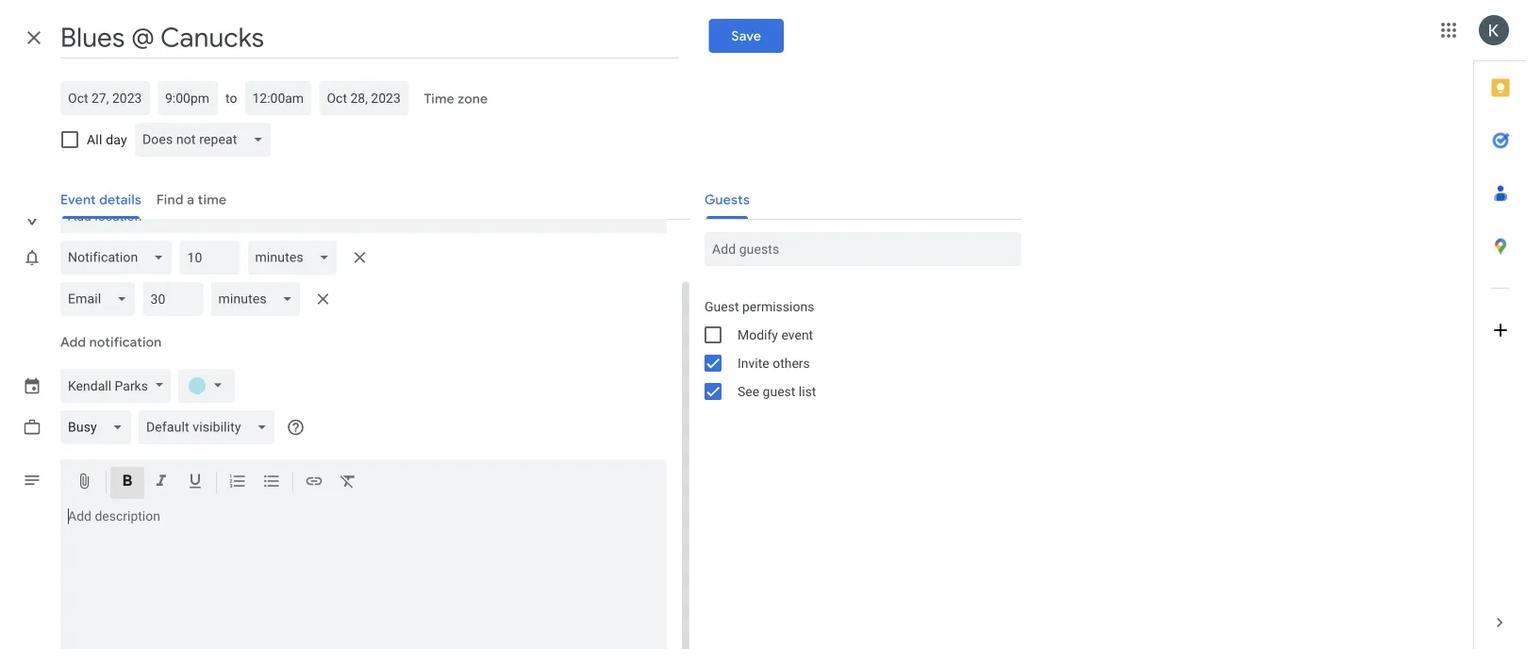 Task type: locate. For each thing, give the bounding box(es) containing it.
guest
[[763, 384, 796, 399]]

all day
[[87, 132, 127, 147]]

guest permissions
[[705, 299, 815, 314]]

italic image
[[152, 472, 171, 494]]

event
[[782, 327, 813, 342]]

day
[[106, 132, 127, 147]]

to
[[225, 90, 237, 106]]

Start date text field
[[68, 87, 142, 109]]

minutes in advance for notification number field up 30 minutes before, as email element at the left top of the page
[[187, 241, 232, 275]]

others
[[773, 355, 810, 371]]

guest
[[705, 299, 739, 314]]

see guest list
[[738, 384, 816, 399]]

underline image
[[186, 472, 205, 494]]

bold image
[[118, 472, 137, 494]]

minutes in advance for notification number field inside 10 minutes before element
[[187, 241, 232, 275]]

Description text field
[[60, 509, 667, 649]]

minutes in advance for notification number field for 30 minutes before, as email element at the left top of the page
[[150, 282, 196, 316]]

invite others
[[738, 355, 810, 371]]

Minutes in advance for notification number field
[[187, 241, 232, 275], [150, 282, 196, 316]]

all
[[87, 132, 102, 147]]

group
[[690, 292, 1022, 406]]

End date text field
[[327, 87, 401, 109]]

tab list
[[1475, 61, 1526, 596]]

modify
[[738, 327, 778, 342]]

group containing guest permissions
[[690, 292, 1022, 406]]

minutes in advance for notification number field inside 30 minutes before, as email element
[[150, 282, 196, 316]]

0 vertical spatial minutes in advance for notification number field
[[187, 241, 232, 275]]

remove formatting image
[[339, 472, 358, 494]]

1 vertical spatial minutes in advance for notification number field
[[150, 282, 196, 316]]

End time text field
[[252, 87, 304, 109]]

Guests text field
[[712, 232, 1014, 266]]

None field
[[135, 123, 279, 157], [60, 241, 180, 275], [248, 241, 345, 275], [60, 282, 143, 316], [211, 282, 308, 316], [60, 410, 139, 444], [139, 410, 282, 444], [135, 123, 279, 157], [60, 241, 180, 275], [248, 241, 345, 275], [60, 282, 143, 316], [211, 282, 308, 316], [60, 410, 139, 444], [139, 410, 282, 444]]

insert link image
[[305, 472, 324, 494]]

parks
[[115, 378, 148, 393]]

time
[[424, 91, 454, 107]]

time zone button
[[416, 82, 495, 116]]

Title text field
[[60, 17, 679, 58]]

minutes in advance for notification number field for 10 minutes before element
[[187, 241, 232, 275]]

kendall
[[68, 378, 111, 393]]

notification
[[89, 334, 162, 350]]

minutes in advance for notification number field down 10 minutes before element
[[150, 282, 196, 316]]



Task type: describe. For each thing, give the bounding box(es) containing it.
add
[[60, 334, 86, 350]]

permissions
[[742, 299, 815, 314]]

save
[[732, 28, 761, 44]]

see
[[738, 384, 760, 399]]

zone
[[458, 91, 488, 107]]

10 minutes before element
[[60, 237, 375, 278]]

notifications element
[[60, 237, 375, 320]]

kendall parks
[[68, 378, 148, 393]]

time zone
[[424, 91, 488, 107]]

30 minutes before, as email element
[[60, 278, 375, 320]]

list
[[799, 384, 816, 399]]

save button
[[709, 19, 784, 53]]

numbered list image
[[228, 472, 247, 494]]

modify event
[[738, 327, 813, 342]]

formatting options toolbar
[[60, 459, 667, 505]]

bulleted list image
[[262, 472, 281, 494]]

Start time text field
[[165, 87, 210, 109]]

invite
[[738, 355, 770, 371]]

add notification
[[60, 334, 162, 350]]

add notification button
[[53, 320, 169, 365]]



Task type: vqa. For each thing, say whether or not it's contained in the screenshot.
"Time zone"
yes



